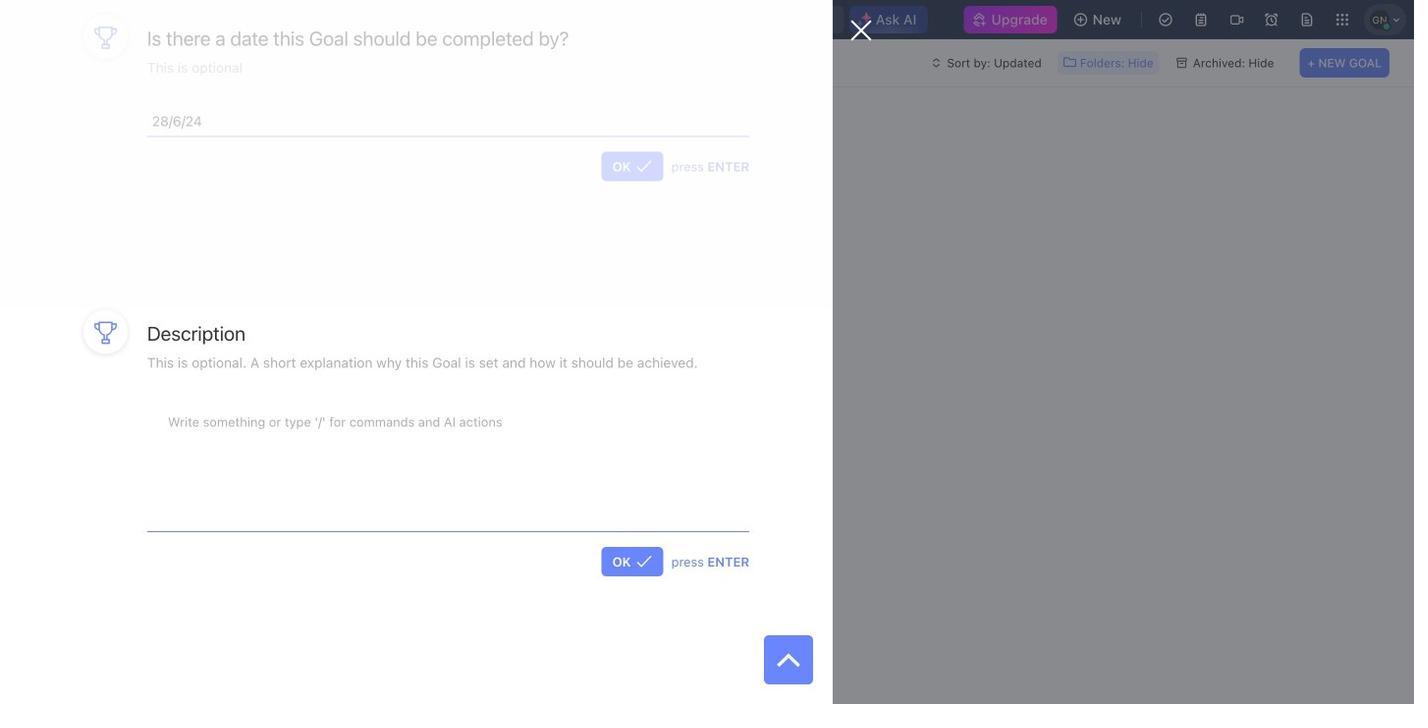 Task type: describe. For each thing, give the bounding box(es) containing it.
sidebar navigation
[[0, 39, 250, 704]]

tree inside sidebar "navigation"
[[8, 475, 242, 674]]



Task type: locate. For each thing, give the bounding box(es) containing it.
tree
[[8, 475, 242, 674]]

dialog
[[0, 0, 872, 704]]



Task type: vqa. For each thing, say whether or not it's contained in the screenshot.
Sidebar navigation
yes



